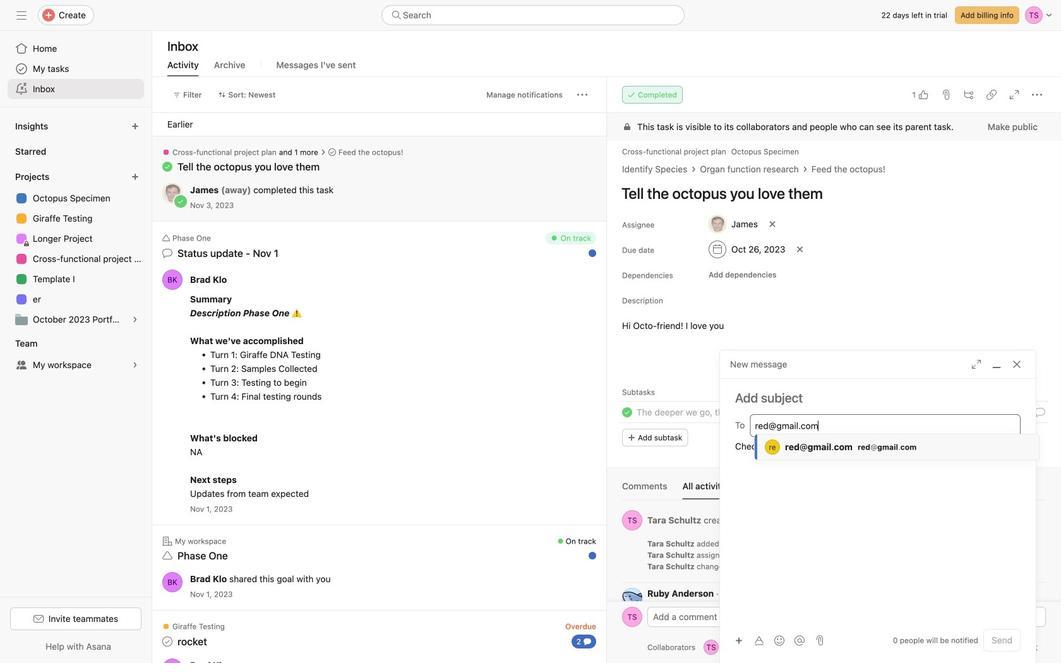 Task type: locate. For each thing, give the bounding box(es) containing it.
1 vertical spatial list box
[[755, 435, 1040, 460]]

Task Name text field
[[614, 179, 1047, 208], [637, 406, 806, 420]]

2 add to bookmarks image from the top
[[563, 540, 573, 551]]

main content
[[607, 113, 1062, 661]]

attachments: add a file to this task, tell the octopus you love them image
[[942, 90, 952, 100]]

list item
[[607, 401, 1062, 424]]

sort: newest image
[[218, 91, 226, 99]]

list box
[[382, 5, 685, 25], [755, 435, 1040, 460]]

0 vertical spatial add to bookmarks image
[[563, 236, 573, 246]]

status update icon image
[[162, 248, 173, 259]]

dialog
[[721, 351, 1037, 664]]

at mention image
[[795, 636, 805, 646]]

add to bookmarks image
[[563, 236, 573, 246], [563, 540, 573, 551], [563, 626, 573, 636]]

tab list
[[623, 480, 1047, 501]]

remove assignee image
[[769, 221, 777, 228]]

add or remove collaborators image
[[704, 640, 719, 655], [762, 644, 770, 652]]

leftcount image
[[584, 638, 592, 646]]

teams element
[[0, 332, 152, 378]]

1 horizontal spatial list box
[[755, 435, 1040, 460]]

new project or portfolio image
[[131, 173, 139, 181]]

minimize image
[[992, 360, 1002, 370]]

toolbar
[[731, 632, 812, 650]]

hide sidebar image
[[16, 10, 27, 20]]

⚠️ image
[[292, 308, 302, 319]]

1 horizontal spatial add or remove collaborators image
[[762, 644, 770, 652]]

1 vertical spatial add to bookmarks image
[[563, 540, 573, 551]]

2 vertical spatial add to bookmarks image
[[563, 626, 573, 636]]

0 horizontal spatial add or remove collaborators image
[[704, 640, 719, 655]]

open user profile image
[[623, 511, 643, 531], [162, 573, 183, 593], [623, 588, 643, 609], [623, 607, 643, 628]]

add or remove collaborators image right add or remove collaborators image
[[762, 644, 770, 652]]

archive notifications image
[[583, 626, 593, 636]]

Completed checkbox
[[620, 405, 635, 420]]

add to bookmarks image left archive notification image
[[563, 236, 573, 246]]

0 horizontal spatial list box
[[382, 5, 685, 25]]

global element
[[0, 31, 152, 107]]

add to bookmarks image left archive notifications icon
[[563, 626, 573, 636]]

clear due date image
[[797, 246, 804, 253]]

add or remove collaborators image
[[740, 640, 755, 655]]

1 add to bookmarks image from the top
[[563, 236, 573, 246]]

3 add to bookmarks image from the top
[[563, 626, 573, 636]]

more actions image
[[542, 236, 552, 246]]

add to bookmarks image left archive notification icon
[[563, 540, 573, 551]]

close image
[[1013, 360, 1023, 370]]

archive notification image
[[583, 236, 593, 246]]

add or remove collaborators image left insert an object image
[[704, 640, 719, 655]]

projects element
[[0, 166, 152, 332]]

0 comments. click to go to subtask details and comments image
[[1036, 408, 1046, 418]]

more actions image
[[578, 90, 588, 100]]



Task type: vqa. For each thing, say whether or not it's contained in the screenshot.
right Add or remove collaborators icon
yes



Task type: describe. For each thing, give the bounding box(es) containing it.
see details, my workspace image
[[131, 362, 139, 369]]

add to bookmarks image for archive notification icon
[[563, 540, 573, 551]]

new insights image
[[131, 123, 139, 130]]

expand popout to full screen image
[[972, 360, 982, 370]]

full screen image
[[1010, 90, 1020, 100]]

add subtask image
[[964, 90, 975, 100]]

copy task link image
[[987, 90, 997, 100]]

0 vertical spatial task name text field
[[614, 179, 1047, 208]]

see details, october 2023 portfolio image
[[131, 316, 139, 324]]

insert an object image
[[736, 637, 743, 645]]

Add subject text field
[[721, 389, 1037, 407]]

open user profile image
[[162, 270, 183, 290]]

1 like. click to like this task image
[[919, 90, 929, 100]]

Type the name of a team, a project, or people text field
[[756, 418, 1014, 434]]

archive notification image
[[583, 540, 593, 551]]

tell the octopus you love them dialog
[[607, 77, 1062, 664]]

1 vertical spatial task name text field
[[637, 406, 806, 420]]

0 vertical spatial list box
[[382, 5, 685, 25]]

completed image
[[620, 405, 635, 420]]

more actions for this task image
[[1033, 90, 1043, 100]]

add to bookmarks image for archive notification image
[[563, 236, 573, 246]]

tab list inside tell the octopus you love them 'dialog'
[[623, 480, 1047, 501]]



